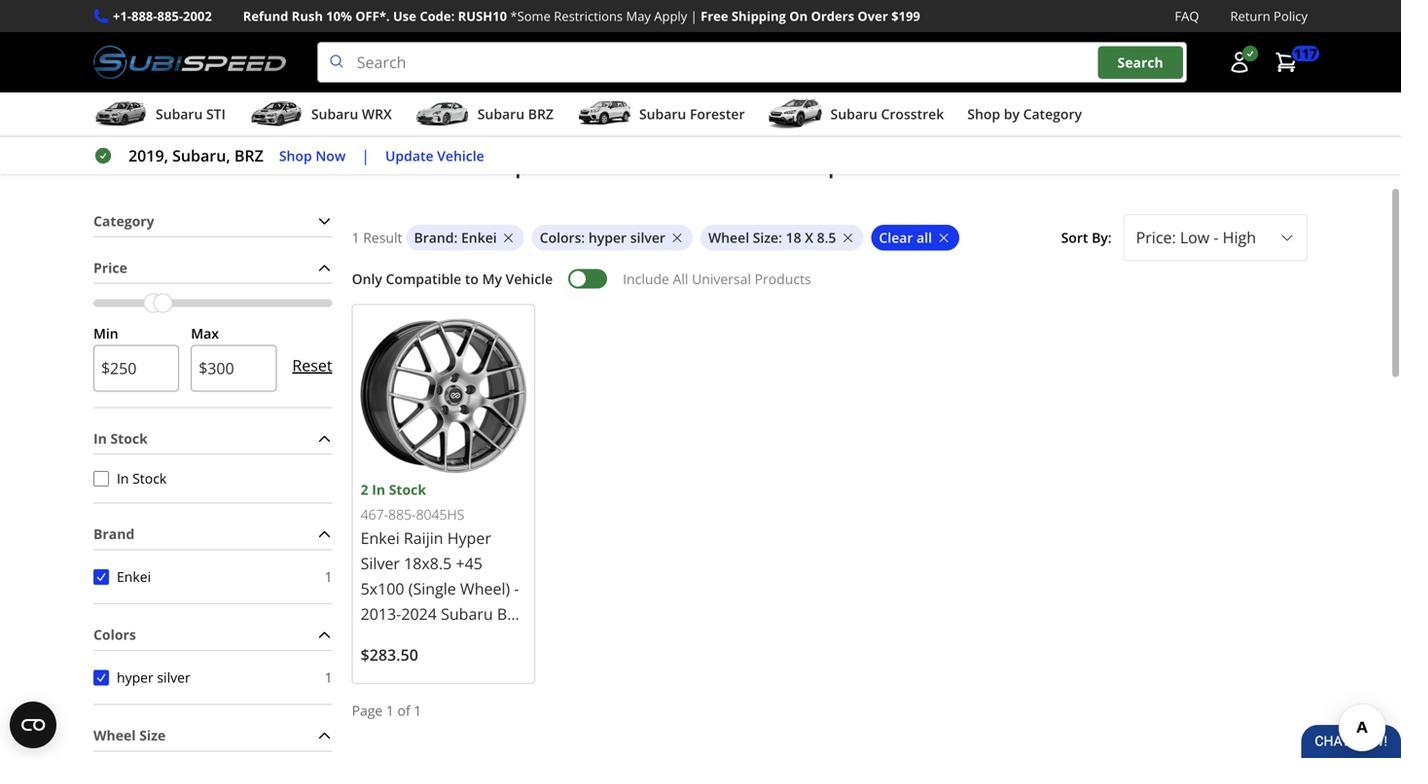Task type: describe. For each thing, give the bounding box(es) containing it.
off*.
[[355, 7, 390, 25]]

return
[[1230, 7, 1271, 25]]

3 : from the left
[[779, 228, 782, 247]]

1 vertical spatial |
[[361, 145, 370, 166]]

refund
[[243, 7, 288, 25]]

shop by category
[[968, 105, 1082, 123]]

subaru wrx button
[[249, 96, 392, 135]]

button image
[[1228, 51, 1251, 74]]

1 horizontal spatial vehicle
[[506, 269, 553, 288]]

min
[[93, 324, 118, 343]]

vehicle inside button
[[437, 146, 484, 165]]

0 vertical spatial enkei
[[461, 228, 497, 247]]

+1-888-885-2002 link
[[113, 6, 212, 26]]

apply
[[654, 7, 687, 25]]

now
[[316, 146, 346, 165]]

5x100
[[361, 578, 404, 599]]

category button
[[93, 206, 332, 236]]

2024
[[401, 603, 437, 624]]

Max text field
[[191, 345, 277, 392]]

in stock button
[[93, 424, 332, 454]]

restrictions
[[554, 7, 623, 25]]

$199
[[892, 7, 920, 25]]

8.5
[[817, 228, 836, 247]]

accessories
[[702, 32, 781, 51]]

0 horizontal spatial 885-
[[157, 7, 183, 25]]

shop for shop by category
[[968, 105, 1000, 123]]

subaru inside subaru forester dropdown button
[[639, 105, 686, 123]]

select... image
[[1280, 230, 1295, 246]]

subaru down subaru forester dropdown button
[[595, 148, 676, 180]]

result
[[363, 228, 402, 247]]

2018
[[454, 654, 489, 675]]

include all universal products
[[623, 269, 811, 288]]

subaru up toyota
[[441, 603, 493, 624]]

products
[[755, 269, 811, 288]]

on
[[789, 7, 808, 25]]

shop for shop 2019 subaru brz featured products
[[473, 148, 529, 180]]

shop all
[[673, 86, 728, 104]]

subaru inside subaru sti dropdown button
[[156, 105, 203, 123]]

forester inside 2 in stock 467-885-8045hs enkei raijin hyper silver 18x8.5 +45 5x100 (single wheel) - 2013-2024 subaru brz / scion fr-s / toyota gr86 / 2014-2018 subaru forester
[[417, 679, 477, 700]]

Enkei button
[[93, 569, 109, 585]]

category
[[1023, 105, 1082, 123]]

rush
[[292, 7, 323, 25]]

wheel for wheel size : 18 x 8.5
[[708, 228, 749, 247]]

stock inside dropdown button
[[110, 429, 148, 448]]

all
[[917, 228, 932, 247]]

-
[[514, 578, 519, 599]]

code:
[[420, 7, 455, 25]]

sort by:
[[1061, 228, 1112, 247]]

18
[[786, 228, 801, 247]]

subaru sti button
[[93, 96, 226, 135]]

faq
[[1175, 7, 1199, 25]]

all for include
[[673, 269, 688, 288]]

1 vertical spatial brz
[[234, 145, 264, 166]]

885- inside 2 in stock 467-885-8045hs enkei raijin hyper silver 18x8.5 +45 5x100 (single wheel) - 2013-2024 subaru brz / scion fr-s / toyota gr86 / 2014-2018 subaru forester
[[388, 505, 416, 523]]

117 button
[[1265, 43, 1320, 82]]

colors for colors
[[93, 625, 136, 644]]

brz
[[682, 148, 718, 180]]

refund rush 10% off*. use code: rush10 *some restrictions may apply | free shipping on orders over $199
[[243, 7, 920, 25]]

subaru,
[[172, 145, 230, 166]]

1 left result
[[352, 228, 360, 247]]

2 vertical spatial enkei
[[117, 567, 151, 586]]

shop all link
[[673, 84, 728, 106]]

8045hs
[[416, 505, 464, 523]]

wheel size
[[93, 726, 166, 745]]

a subaru sti thumbnail image image
[[93, 99, 148, 129]]

shop now
[[279, 146, 346, 165]]

return policy link
[[1230, 6, 1308, 26]]

shop for shop all
[[673, 86, 707, 104]]

1 left silver
[[325, 567, 332, 586]]

by:
[[1092, 228, 1112, 247]]

+1-
[[113, 7, 131, 25]]

0 horizontal spatial /
[[361, 629, 366, 650]]

of
[[398, 701, 410, 720]]

wheels and accessories
[[620, 32, 781, 51]]

rush10
[[458, 7, 507, 25]]

subaru crosstrek button
[[768, 96, 944, 135]]

clear all
[[879, 228, 932, 247]]

and
[[673, 32, 699, 51]]

brz inside 2 in stock 467-885-8045hs enkei raijin hyper silver 18x8.5 +45 5x100 (single wheel) - 2013-2024 subaru brz / scion fr-s / toyota gr86 / 2014-2018 subaru forester
[[497, 603, 526, 624]]

universal
[[692, 269, 751, 288]]

colors for colors : hyper silver
[[540, 228, 581, 247]]

return policy
[[1230, 7, 1308, 25]]

2002
[[183, 7, 212, 25]]

Min text field
[[93, 345, 179, 392]]

shop for shop now
[[279, 146, 312, 165]]

: for colors
[[581, 228, 585, 247]]

reset
[[292, 355, 332, 376]]

: for brand
[[454, 228, 458, 247]]

subaru inside subaru brz dropdown button
[[478, 105, 525, 123]]

colors : hyper silver
[[540, 228, 666, 247]]

enkei raijin hyper silver 18x8.5 +45 5x100 (single wheel) - 2013-2024 subaru brz / scion fr-s / toyota gr86 / 2014-2018 subaru forester image
[[361, 313, 527, 479]]

2014-
[[413, 654, 454, 675]]

fr-
[[413, 629, 436, 650]]

featured
[[724, 148, 822, 180]]

clear
[[879, 228, 913, 247]]

crosstrek
[[881, 105, 944, 123]]

toyota
[[458, 629, 508, 650]]

colors button
[[93, 620, 332, 650]]

wheel)
[[460, 578, 510, 599]]

scion
[[370, 629, 409, 650]]

brz inside dropdown button
[[528, 105, 554, 123]]

forester inside dropdown button
[[690, 105, 745, 123]]

in inside dropdown button
[[93, 429, 107, 448]]

subaru inside subaru crosstrek dropdown button
[[831, 105, 878, 123]]

+1-888-885-2002
[[113, 7, 212, 25]]



Task type: vqa. For each thing, say whether or not it's contained in the screenshot.
other
no



Task type: locate. For each thing, give the bounding box(es) containing it.
1 horizontal spatial colors
[[540, 228, 581, 247]]

vehicle down a subaru brz thumbnail image
[[437, 146, 484, 165]]

wheel size : 18 x 8.5
[[708, 228, 836, 247]]

0 horizontal spatial forester
[[417, 679, 477, 700]]

to
[[465, 269, 479, 288]]

0 horizontal spatial silver
[[157, 668, 190, 687]]

+45
[[456, 553, 483, 574]]

shipping
[[732, 7, 786, 25]]

1 vertical spatial colors
[[93, 625, 136, 644]]

all up subaru forester
[[710, 86, 728, 104]]

s
[[436, 629, 444, 650]]

: up only compatible to my vehicle
[[454, 228, 458, 247]]

a subaru crosstrek thumbnail image image
[[768, 99, 823, 129]]

0 vertical spatial wheel
[[708, 228, 749, 247]]

0 horizontal spatial vehicle
[[437, 146, 484, 165]]

brz up the 2019
[[528, 105, 554, 123]]

2 in stock 467-885-8045hs enkei raijin hyper silver 18x8.5 +45 5x100 (single wheel) - 2013-2024 subaru brz / scion fr-s / toyota gr86 / 2014-2018 subaru forester
[[361, 480, 526, 700]]

467-
[[361, 505, 388, 523]]

enkei up to
[[461, 228, 497, 247]]

wheels
[[620, 32, 669, 51]]

shop up subaru forester
[[673, 86, 707, 104]]

brz right subaru,
[[234, 145, 264, 166]]

shop inside 'dropdown button'
[[968, 105, 1000, 123]]

update
[[385, 146, 434, 165]]

subaru up "products"
[[831, 105, 878, 123]]

colors up hyper silver button
[[93, 625, 136, 644]]

1 horizontal spatial brz
[[497, 603, 526, 624]]

brand up enkei button
[[93, 525, 135, 543]]

forester down 2014-
[[417, 679, 477, 700]]

1 : from the left
[[454, 228, 458, 247]]

1 horizontal spatial all
[[710, 86, 728, 104]]

shop left now
[[279, 146, 312, 165]]

size for wheel size : 18 x 8.5
[[753, 228, 779, 247]]

subaru up page 1 of 1
[[361, 679, 413, 700]]

in right 2
[[372, 480, 385, 499]]

in right in stock button
[[117, 469, 129, 488]]

hyper
[[447, 527, 491, 548]]

0 horizontal spatial :
[[454, 228, 458, 247]]

max
[[191, 324, 219, 343]]

brand inside dropdown button
[[93, 525, 135, 543]]

in inside 2 in stock 467-885-8045hs enkei raijin hyper silver 18x8.5 +45 5x100 (single wheel) - 2013-2024 subaru brz / scion fr-s / toyota gr86 / 2014-2018 subaru forester
[[372, 480, 385, 499]]

subaru inside subaru wrx dropdown button
[[311, 105, 358, 123]]

in
[[93, 429, 107, 448], [117, 469, 129, 488], [372, 480, 385, 499]]

a subaru forester thumbnail image image
[[577, 99, 632, 129]]

shop
[[673, 86, 707, 104], [968, 105, 1000, 123], [279, 146, 312, 165], [473, 148, 529, 180]]

2 horizontal spatial brz
[[528, 105, 554, 123]]

1 horizontal spatial :
[[581, 228, 585, 247]]

size inside dropdown button
[[139, 726, 166, 745]]

1 right of
[[414, 701, 422, 720]]

1 vertical spatial vehicle
[[506, 269, 553, 288]]

wheel size button
[[93, 721, 332, 751]]

0 vertical spatial forester
[[690, 105, 745, 123]]

| right now
[[361, 145, 370, 166]]

brand up compatible
[[414, 228, 454, 247]]

0 vertical spatial in stock
[[93, 429, 148, 448]]

brand : enkei
[[414, 228, 497, 247]]

stock inside 2 in stock 467-885-8045hs enkei raijin hyper silver 18x8.5 +45 5x100 (single wheel) - 2013-2024 subaru brz / scion fr-s / toyota gr86 / 2014-2018 subaru forester
[[389, 480, 426, 499]]

subispeed logo image
[[93, 42, 286, 83]]

885-
[[157, 7, 183, 25], [388, 505, 416, 523]]

size for wheel size
[[139, 726, 166, 745]]

1 vertical spatial size
[[139, 726, 166, 745]]

0 horizontal spatial size
[[139, 726, 166, 745]]

subaru crosstrek
[[831, 105, 944, 123]]

subaru left the "sti"
[[156, 105, 203, 123]]

2 horizontal spatial enkei
[[461, 228, 497, 247]]

0 vertical spatial all
[[710, 86, 728, 104]]

1 horizontal spatial 885-
[[388, 505, 416, 523]]

1 horizontal spatial size
[[753, 228, 779, 247]]

: down the 2019
[[581, 228, 585, 247]]

wheel up universal
[[708, 228, 749, 247]]

subaru right a subaru brz thumbnail image
[[478, 105, 525, 123]]

only
[[352, 269, 382, 288]]

all right include
[[673, 269, 688, 288]]

0 horizontal spatial |
[[361, 145, 370, 166]]

In Stock button
[[93, 471, 109, 486]]

colors down the 2019
[[540, 228, 581, 247]]

/
[[361, 629, 366, 650], [449, 629, 454, 650], [403, 654, 409, 675]]

0 horizontal spatial all
[[673, 269, 688, 288]]

0 horizontal spatial brz
[[234, 145, 264, 166]]

raijin
[[404, 527, 443, 548]]

2 horizontal spatial :
[[779, 228, 782, 247]]

wheel down hyper silver button
[[93, 726, 136, 745]]

10%
[[326, 7, 352, 25]]

forester down shop all at the top of the page
[[690, 105, 745, 123]]

2019,
[[128, 145, 168, 166]]

0 vertical spatial size
[[753, 228, 779, 247]]

silver down colors dropdown button
[[157, 668, 190, 687]]

brand
[[414, 228, 454, 247], [93, 525, 135, 543]]

1 horizontal spatial /
[[403, 654, 409, 675]]

1 vertical spatial 885-
[[388, 505, 416, 523]]

/ right s
[[449, 629, 454, 650]]

a subaru wrx thumbnail image image
[[249, 99, 303, 129]]

wheel
[[708, 228, 749, 247], [93, 726, 136, 745]]

| left free on the right top
[[691, 7, 697, 25]]

2019, subaru, brz
[[128, 145, 264, 166]]

0 horizontal spatial enkei
[[117, 567, 151, 586]]

wrx
[[362, 105, 392, 123]]

shop 2019 subaru brz featured products
[[473, 148, 928, 180]]

may
[[626, 7, 651, 25]]

subaru brz
[[478, 105, 554, 123]]

hyper silver
[[117, 668, 190, 687]]

1 vertical spatial enkei
[[361, 527, 400, 548]]

update vehicle button
[[385, 145, 484, 167]]

all
[[710, 86, 728, 104], [673, 269, 688, 288]]

silver up include
[[630, 228, 666, 247]]

subaru wrx
[[311, 105, 392, 123]]

2 horizontal spatial in
[[372, 480, 385, 499]]

subaru
[[156, 105, 203, 123], [311, 105, 358, 123], [478, 105, 525, 123], [639, 105, 686, 123], [831, 105, 878, 123], [595, 148, 676, 180], [441, 603, 493, 624], [361, 679, 413, 700]]

0 vertical spatial colors
[[540, 228, 581, 247]]

1 vertical spatial forester
[[417, 679, 477, 700]]

1 horizontal spatial hyper
[[589, 228, 627, 247]]

0 vertical spatial hyper
[[589, 228, 627, 247]]

hyper up include
[[589, 228, 627, 247]]

only compatible to my vehicle
[[352, 269, 553, 288]]

a subaru brz thumbnail image image
[[415, 99, 470, 129]]

1 horizontal spatial |
[[691, 7, 697, 25]]

search
[[1118, 53, 1164, 71]]

stock
[[110, 429, 148, 448], [132, 469, 167, 488], [389, 480, 426, 499]]

stock right in stock button
[[132, 469, 167, 488]]

0 vertical spatial brz
[[528, 105, 554, 123]]

by
[[1004, 105, 1020, 123]]

2 vertical spatial brz
[[497, 603, 526, 624]]

1 horizontal spatial forester
[[690, 105, 745, 123]]

shop now link
[[279, 145, 346, 167]]

0 horizontal spatial hyper
[[117, 668, 154, 687]]

hyper silver button
[[93, 670, 109, 685]]

$283.50
[[361, 644, 418, 665]]

117
[[1294, 44, 1318, 63]]

1 horizontal spatial brand
[[414, 228, 454, 247]]

hyper right hyper silver button
[[117, 668, 154, 687]]

1 horizontal spatial wheel
[[708, 228, 749, 247]]

1 horizontal spatial enkei
[[361, 527, 400, 548]]

Select... button
[[1124, 214, 1308, 261]]

in stock
[[93, 429, 148, 448], [117, 469, 167, 488]]

1 vertical spatial brand
[[93, 525, 135, 543]]

1 vertical spatial wheel
[[93, 726, 136, 745]]

my
[[482, 269, 502, 288]]

1 vertical spatial hyper
[[117, 668, 154, 687]]

search input field
[[317, 42, 1187, 83]]

reset button
[[292, 342, 332, 389]]

enkei right enkei button
[[117, 567, 151, 586]]

brand for brand
[[93, 525, 135, 543]]

free
[[701, 7, 728, 25]]

: left 18
[[779, 228, 782, 247]]

update vehicle
[[385, 146, 484, 165]]

shop down subaru brz dropdown button
[[473, 148, 529, 180]]

gr86
[[361, 654, 399, 675]]

orders
[[811, 7, 854, 25]]

:
[[454, 228, 458, 247], [581, 228, 585, 247], [779, 228, 782, 247]]

1 horizontal spatial in
[[117, 469, 129, 488]]

size
[[753, 228, 779, 247], [139, 726, 166, 745]]

open widget image
[[10, 702, 56, 748]]

1
[[352, 228, 360, 247], [325, 567, 332, 586], [325, 668, 332, 686], [386, 701, 394, 720], [414, 701, 422, 720]]

wheel inside dropdown button
[[93, 726, 136, 745]]

colors inside dropdown button
[[93, 625, 136, 644]]

2019
[[535, 148, 589, 180]]

use
[[393, 7, 416, 25]]

faq link
[[1175, 6, 1199, 26]]

brz down - on the left bottom of page
[[497, 603, 526, 624]]

/ left scion
[[361, 629, 366, 650]]

0 horizontal spatial in
[[93, 429, 107, 448]]

0 horizontal spatial colors
[[93, 625, 136, 644]]

1 horizontal spatial silver
[[630, 228, 666, 247]]

all for shop
[[710, 86, 728, 104]]

enkei inside 2 in stock 467-885-8045hs enkei raijin hyper silver 18x8.5 +45 5x100 (single wheel) - 2013-2024 subaru brz / scion fr-s / toyota gr86 / 2014-2018 subaru forester
[[361, 527, 400, 548]]

in stock inside dropdown button
[[93, 429, 148, 448]]

size left 18
[[753, 228, 779, 247]]

885- right +1-
[[157, 7, 183, 25]]

x
[[805, 228, 813, 247]]

stock up 8045hs
[[389, 480, 426, 499]]

colors
[[540, 228, 581, 247], [93, 625, 136, 644]]

in stock right in stock button
[[117, 469, 167, 488]]

brand for brand : enkei
[[414, 228, 454, 247]]

in stock up in stock button
[[93, 429, 148, 448]]

brand button
[[93, 519, 332, 549]]

/ right gr86 in the left of the page
[[403, 654, 409, 675]]

enkei down 467-
[[361, 527, 400, 548]]

page 1 of 1
[[352, 701, 422, 720]]

shop by category button
[[968, 96, 1082, 135]]

over
[[858, 7, 888, 25]]

0 vertical spatial silver
[[630, 228, 666, 247]]

size down hyper silver
[[139, 726, 166, 745]]

subaru up now
[[311, 105, 358, 123]]

silver
[[361, 553, 400, 574]]

minimum slider
[[143, 294, 163, 313]]

in up in stock button
[[93, 429, 107, 448]]

vehicle right my
[[506, 269, 553, 288]]

2 : from the left
[[581, 228, 585, 247]]

2013-
[[361, 603, 401, 624]]

price button
[[93, 253, 332, 283]]

maximum slider
[[153, 294, 173, 313]]

category
[[93, 212, 154, 230]]

price
[[93, 258, 127, 277]]

(single
[[408, 578, 456, 599]]

2 horizontal spatial /
[[449, 629, 454, 650]]

18x8.5
[[404, 553, 452, 574]]

1 left gr86 in the left of the page
[[325, 668, 332, 686]]

0 vertical spatial 885-
[[157, 7, 183, 25]]

policy
[[1274, 7, 1308, 25]]

0 vertical spatial vehicle
[[437, 146, 484, 165]]

1 vertical spatial all
[[673, 269, 688, 288]]

include
[[623, 269, 669, 288]]

1 vertical spatial silver
[[157, 668, 190, 687]]

0 horizontal spatial wheel
[[93, 726, 136, 745]]

1 vertical spatial in stock
[[117, 469, 167, 488]]

0 horizontal spatial brand
[[93, 525, 135, 543]]

1 left of
[[386, 701, 394, 720]]

0 vertical spatial |
[[691, 7, 697, 25]]

0 vertical spatial brand
[[414, 228, 454, 247]]

subaru down shop all at the top of the page
[[639, 105, 686, 123]]

stock down the min text field
[[110, 429, 148, 448]]

shop left by
[[968, 105, 1000, 123]]

885- up raijin
[[388, 505, 416, 523]]

wheel for wheel size
[[93, 726, 136, 745]]

888-
[[131, 7, 157, 25]]

sti
[[206, 105, 226, 123]]



